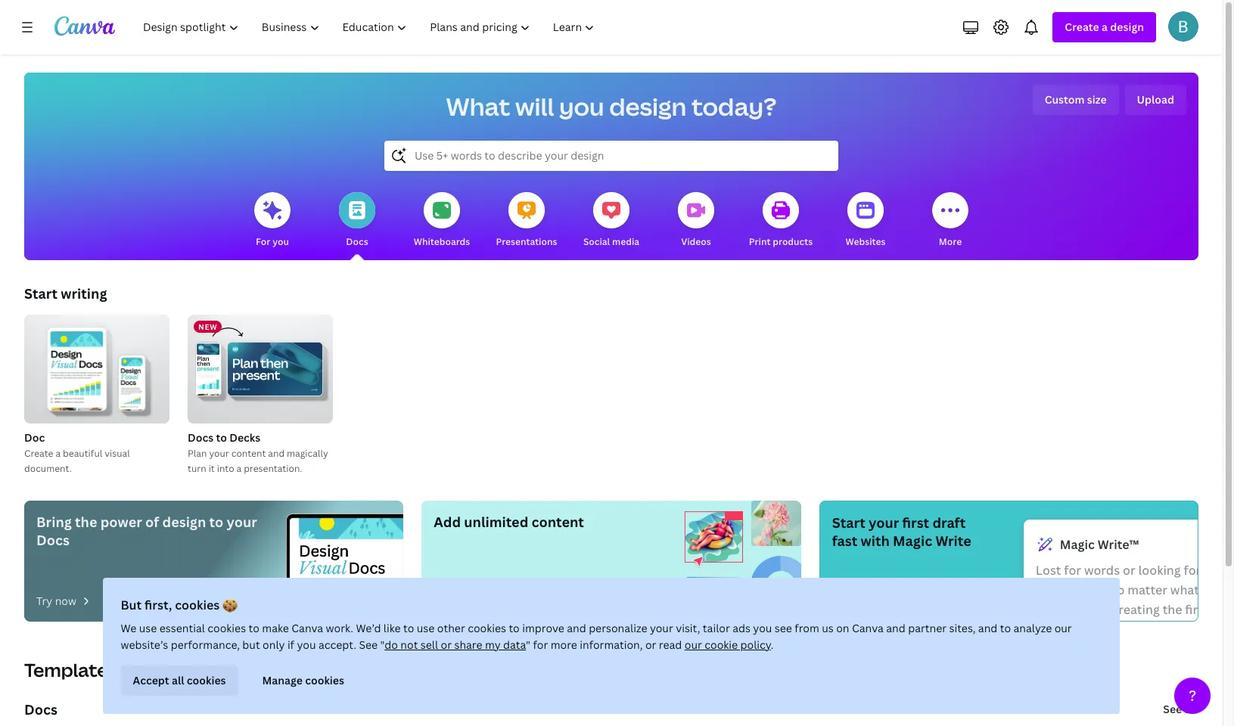 Task type: locate. For each thing, give the bounding box(es) containing it.
for down improve
[[533, 638, 548, 652]]

magic right with
[[893, 532, 932, 550]]

brad klo image
[[1168, 11, 1199, 42]]

1 horizontal spatial see
[[1163, 702, 1182, 717]]

all inside accept all cookies button
[[172, 673, 185, 688]]

create inside dropdown button
[[1065, 20, 1099, 34]]

1 " from the left
[[381, 638, 385, 652]]

to left decks
[[216, 431, 227, 445]]

Search search field
[[415, 141, 808, 170]]

0 horizontal spatial start
[[24, 284, 58, 303]]

more
[[939, 235, 962, 248]]

0 horizontal spatial content
[[231, 447, 266, 460]]

first
[[902, 514, 929, 532]]

your inside 'start your first draft fast with magic write'
[[869, 514, 899, 532]]

design inside dropdown button
[[1110, 20, 1144, 34]]

docs
[[346, 235, 368, 248], [188, 431, 213, 445], [36, 531, 70, 549], [24, 701, 57, 719]]

top level navigation element
[[133, 12, 608, 42]]

1 horizontal spatial canva
[[852, 621, 884, 636]]

data
[[504, 638, 526, 652]]

0 vertical spatial design
[[1110, 20, 1144, 34]]

.
[[771, 638, 774, 652]]

create up custom size
[[1065, 20, 1099, 34]]

1 horizontal spatial for
[[1064, 562, 1081, 579]]

0 vertical spatial all
[[172, 673, 185, 688]]

design up search search field
[[609, 90, 687, 123]]

magic up words
[[1060, 536, 1095, 553]]

bring
[[36, 513, 72, 531]]

1 horizontal spatial start
[[832, 514, 865, 532]]

videos button
[[678, 182, 714, 260]]

" down like
[[381, 638, 385, 652]]

0 vertical spatial content
[[231, 447, 266, 460]]

0 horizontal spatial or
[[441, 638, 452, 652]]

docs inside "docs" 'button'
[[346, 235, 368, 248]]

use up website's
[[139, 621, 157, 636]]

design left brad klo image
[[1110, 20, 1144, 34]]

a inside doc create a beautiful visual document.
[[56, 447, 61, 460]]

1 horizontal spatial all
[[1185, 702, 1197, 717]]

a up document.
[[56, 447, 61, 460]]

start left first
[[832, 514, 865, 532]]

to down it
[[209, 513, 223, 531]]

magic write™
[[1060, 536, 1139, 553]]

accept.
[[319, 638, 357, 652]]

to
[[216, 431, 227, 445], [209, 513, 223, 531], [249, 621, 260, 636], [404, 621, 415, 636], [509, 621, 520, 636], [1000, 621, 1011, 636]]

or for looking
[[1123, 562, 1135, 579]]

from
[[795, 621, 820, 636]]

a
[[1102, 20, 1108, 34], [56, 447, 61, 460], [236, 462, 242, 475]]

the
[[75, 513, 97, 531]]

visit,
[[676, 621, 701, 636]]

0 vertical spatial see
[[359, 638, 378, 652]]

a up size
[[1102, 20, 1108, 34]]

our down visit,
[[685, 638, 702, 652]]

to inside the docs to decks plan your content and magically turn it into a presentation.
[[216, 431, 227, 445]]

0 horizontal spatial magic
[[893, 532, 932, 550]]

0 horizontal spatial "
[[381, 638, 385, 652]]

1 vertical spatial create
[[24, 447, 53, 460]]

your inside the docs to decks plan your content and magically turn it into a presentation.
[[209, 447, 229, 460]]

and up presentation. on the bottom of the page
[[268, 447, 285, 460]]

0 vertical spatial our
[[1055, 621, 1072, 636]]

None search field
[[384, 141, 838, 171]]

canva
[[292, 621, 324, 636], [852, 621, 884, 636]]

cookies
[[175, 597, 220, 614], [208, 621, 246, 636], [468, 621, 507, 636], [187, 673, 226, 688], [305, 673, 345, 688]]

2 vertical spatial a
[[236, 462, 242, 475]]

cookies down accept.
[[305, 673, 345, 688]]

your
[[209, 447, 229, 460], [227, 513, 257, 531], [869, 514, 899, 532], [650, 621, 674, 636]]

1 vertical spatial see
[[1163, 702, 1182, 717]]

it
[[209, 462, 215, 475]]

to up but
[[249, 621, 260, 636]]

docs inside the docs to decks plan your content and magically turn it into a presentation.
[[188, 431, 213, 445]]

our cookie policy link
[[685, 638, 771, 652]]

but first, cookies 🍪 dialog
[[103, 578, 1120, 714]]

websites
[[846, 235, 886, 248]]

turn
[[188, 462, 206, 475]]

for right lost at bottom right
[[1064, 562, 1081, 579]]

1 horizontal spatial magic
[[1060, 536, 1095, 553]]

1 horizontal spatial create
[[1065, 20, 1099, 34]]

0 horizontal spatial use
[[139, 621, 157, 636]]

and
[[268, 447, 285, 460], [567, 621, 587, 636], [887, 621, 906, 636], [979, 621, 998, 636]]

0 horizontal spatial create
[[24, 447, 53, 460]]

1 vertical spatial start
[[832, 514, 865, 532]]

" down improve
[[526, 638, 531, 652]]

canva right on
[[852, 621, 884, 636]]

docs button
[[339, 182, 375, 260]]

1 horizontal spatial our
[[1055, 621, 1072, 636]]

1 horizontal spatial use
[[417, 621, 435, 636]]

and up do not sell or share my data " for more information, or read our cookie policy .
[[567, 621, 587, 636]]

improve
[[523, 621, 565, 636]]

start left writing
[[24, 284, 58, 303]]

and inside the docs to decks plan your content and magically turn it into a presentation.
[[268, 447, 285, 460]]

document.
[[24, 462, 72, 475]]

our inside we use essential cookies to make canva work. we'd like to use other cookies to improve and personalize your visit, tailor ads you see from us on canva and partner sites, and to analyze our website's performance, but only if you accept. see "
[[1055, 621, 1072, 636]]

create inside doc create a beautiful visual document.
[[24, 447, 53, 460]]

words
[[1084, 562, 1120, 579]]

all inside the see all link
[[1185, 702, 1197, 717]]

first,
[[145, 597, 172, 614]]

2 horizontal spatial design
[[1110, 20, 1144, 34]]

2 horizontal spatial or
[[1123, 562, 1135, 579]]

but first, cookies 🍪
[[121, 597, 238, 614]]

cookie
[[705, 638, 738, 652]]

more button
[[932, 182, 969, 260]]

start for start writing
[[24, 284, 58, 303]]

create down doc at the bottom
[[24, 447, 53, 460]]

start inside 'start your first draft fast with magic write'
[[832, 514, 865, 532]]

canva up "if"
[[292, 621, 324, 636]]

1 horizontal spatial design
[[609, 90, 687, 123]]

you right "if"
[[297, 638, 316, 652]]

content down decks
[[231, 447, 266, 460]]

or left read
[[646, 638, 657, 652]]

use
[[139, 621, 157, 636], [417, 621, 435, 636]]

try now
[[36, 594, 76, 608]]

for left some
[[1184, 562, 1201, 579]]

or inside lost for words or looking for some
[[1123, 562, 1135, 579]]

group
[[24, 309, 169, 424]]

content right unlimited
[[532, 513, 584, 531]]

read
[[659, 638, 682, 652]]

performance,
[[171, 638, 240, 652]]

or for share
[[441, 638, 452, 652]]

we'd
[[356, 621, 381, 636]]

0 horizontal spatial design
[[162, 513, 206, 531]]

" inside we use essential cookies to make canva work. we'd like to use other cookies to improve and personalize your visit, tailor ads you see from us on canva and partner sites, and to analyze our website's performance, but only if you accept. see "
[[381, 638, 385, 652]]

1 vertical spatial all
[[1185, 702, 1197, 717]]

start
[[24, 284, 58, 303], [832, 514, 865, 532]]

you right the for
[[273, 235, 289, 248]]

design
[[1110, 20, 1144, 34], [609, 90, 687, 123], [162, 513, 206, 531]]

0 horizontal spatial a
[[56, 447, 61, 460]]

1 canva from the left
[[292, 621, 324, 636]]

lost for words or looking for some
[[1036, 562, 1234, 726]]

lost
[[1036, 562, 1061, 579]]

all for accept
[[172, 673, 185, 688]]

upload
[[1137, 92, 1174, 107]]

cookies down performance,
[[187, 673, 226, 688]]

a right 'into'
[[236, 462, 242, 475]]

print products button
[[749, 182, 813, 260]]

your down 'into'
[[227, 513, 257, 531]]

0 horizontal spatial canva
[[292, 621, 324, 636]]

1 vertical spatial a
[[56, 447, 61, 460]]

0 horizontal spatial for
[[533, 638, 548, 652]]

your left first
[[869, 514, 899, 532]]

2 horizontal spatial a
[[1102, 20, 1108, 34]]

a inside the docs to decks plan your content and magically turn it into a presentation.
[[236, 462, 242, 475]]

accept all cookies button
[[121, 666, 238, 696]]

2 vertical spatial design
[[162, 513, 206, 531]]

use up sell at left
[[417, 621, 435, 636]]

our right analyze
[[1055, 621, 1072, 636]]

1 horizontal spatial content
[[532, 513, 584, 531]]

"
[[381, 638, 385, 652], [526, 638, 531, 652]]

your up 'into'
[[209, 447, 229, 460]]

1 vertical spatial our
[[685, 638, 702, 652]]

1 horizontal spatial "
[[526, 638, 531, 652]]

0 vertical spatial create
[[1065, 20, 1099, 34]]

print
[[749, 235, 771, 248]]

presentations
[[496, 235, 557, 248]]

1 horizontal spatial a
[[236, 462, 242, 475]]

presentation.
[[244, 462, 302, 475]]

decks
[[229, 431, 260, 445]]

essential
[[160, 621, 205, 636]]

us
[[822, 621, 834, 636]]

for
[[1064, 562, 1081, 579], [1184, 562, 1201, 579], [533, 638, 548, 652]]

or right sell at left
[[441, 638, 452, 652]]

your up read
[[650, 621, 674, 636]]

see all link
[[1162, 695, 1199, 725]]

into
[[217, 462, 234, 475]]

magic
[[893, 532, 932, 550], [1060, 536, 1095, 553]]

0 vertical spatial a
[[1102, 20, 1108, 34]]

to inside "bring the power of design to your docs"
[[209, 513, 223, 531]]

plan
[[188, 447, 207, 460]]

doc create a beautiful visual document.
[[24, 431, 130, 475]]

our
[[1055, 621, 1072, 636], [685, 638, 702, 652]]

design right of
[[162, 513, 206, 531]]

2 " from the left
[[526, 638, 531, 652]]

magically
[[287, 447, 328, 460]]

custom size
[[1045, 92, 1107, 107]]

0 horizontal spatial all
[[172, 673, 185, 688]]

more
[[551, 638, 578, 652]]

see all
[[1163, 702, 1197, 717]]

custom size button
[[1033, 85, 1119, 115]]

today?
[[692, 90, 777, 123]]

0 horizontal spatial see
[[359, 638, 378, 652]]

manage cookies button
[[250, 666, 357, 696]]

write
[[935, 532, 971, 550]]

cookies up 'my'
[[468, 621, 507, 636]]

partner
[[908, 621, 947, 636]]

1 horizontal spatial or
[[646, 638, 657, 652]]

content
[[231, 447, 266, 460], [532, 513, 584, 531]]

0 vertical spatial start
[[24, 284, 58, 303]]

or right words
[[1123, 562, 1135, 579]]



Task type: vqa. For each thing, say whether or not it's contained in the screenshot.
list
no



Task type: describe. For each thing, give the bounding box(es) containing it.
policy
[[741, 638, 771, 652]]

if
[[288, 638, 295, 652]]

draft
[[932, 514, 966, 532]]

start writing
[[24, 284, 107, 303]]

and left partner on the right
[[887, 621, 906, 636]]

sites,
[[950, 621, 976, 636]]

social
[[583, 235, 610, 248]]

doc
[[24, 431, 45, 445]]

unlimited
[[464, 513, 528, 531]]

information,
[[580, 638, 643, 652]]

see
[[775, 621, 792, 636]]

start for start your first draft fast with magic write
[[832, 514, 865, 532]]

but
[[243, 638, 260, 652]]

content inside the docs to decks plan your content and magically turn it into a presentation.
[[231, 447, 266, 460]]

for
[[256, 235, 270, 248]]

design inside "bring the power of design to your docs"
[[162, 513, 206, 531]]

presentations button
[[496, 182, 557, 260]]

cookies inside button
[[305, 673, 345, 688]]

docs to decks plan your content and magically turn it into a presentation.
[[188, 431, 328, 475]]

sell
[[421, 638, 439, 652]]

make
[[262, 621, 289, 636]]

print products
[[749, 235, 813, 248]]

your inside we use essential cookies to make canva work. we'd like to use other cookies to improve and personalize your visit, tailor ads you see from us on canva and partner sites, and to analyze our website's performance, but only if you accept. see "
[[650, 621, 674, 636]]

to up data
[[509, 621, 520, 636]]

2 horizontal spatial for
[[1184, 562, 1201, 579]]

🍪
[[223, 597, 238, 614]]

for you button
[[254, 182, 291, 260]]

create a design button
[[1053, 12, 1156, 42]]

1 vertical spatial content
[[532, 513, 584, 531]]

docs to decks group
[[188, 315, 333, 477]]

website's
[[121, 638, 169, 652]]

accept all cookies
[[133, 673, 226, 688]]

accept
[[133, 673, 170, 688]]

for you
[[256, 235, 289, 248]]

custom
[[1045, 92, 1085, 107]]

you inside button
[[273, 235, 289, 248]]

add unlimited content
[[434, 513, 584, 531]]

for inside but first, cookies 🍪 dialog
[[533, 638, 548, 652]]

1 vertical spatial design
[[609, 90, 687, 123]]

and right sites,
[[979, 621, 998, 636]]

add
[[434, 513, 461, 531]]

try
[[36, 594, 52, 608]]

social media
[[583, 235, 639, 248]]

my
[[485, 638, 501, 652]]

videos
[[681, 235, 711, 248]]

with
[[861, 532, 890, 550]]

to right like
[[404, 621, 415, 636]]

bring the power of design to your docs
[[36, 513, 257, 549]]

work.
[[326, 621, 354, 636]]

like
[[384, 621, 401, 636]]

not
[[401, 638, 418, 652]]

2 canva from the left
[[852, 621, 884, 636]]

you right "will"
[[559, 90, 604, 123]]

cookies up essential
[[175, 597, 220, 614]]

share
[[455, 638, 483, 652]]

templates
[[24, 658, 117, 682]]

products
[[773, 235, 813, 248]]

your inside "bring the power of design to your docs"
[[227, 513, 257, 531]]

whiteboards button
[[414, 182, 470, 260]]

cookies down 🍪
[[208, 621, 246, 636]]

we use essential cookies to make canva work. we'd like to use other cookies to improve and personalize your visit, tailor ads you see from us on canva and partner sites, and to analyze our website's performance, but only if you accept. see "
[[121, 621, 1072, 652]]

upload button
[[1125, 85, 1186, 115]]

cookies inside button
[[187, 673, 226, 688]]

0 horizontal spatial our
[[685, 638, 702, 652]]

but
[[121, 597, 142, 614]]

websites button
[[846, 182, 886, 260]]

whiteboards
[[414, 235, 470, 248]]

some
[[1204, 562, 1234, 579]]

fast
[[832, 532, 857, 550]]

what
[[446, 90, 510, 123]]

manage
[[263, 673, 303, 688]]

all for see
[[1185, 702, 1197, 717]]

of
[[145, 513, 159, 531]]

doc group
[[24, 309, 169, 477]]

writing
[[61, 284, 107, 303]]

looking
[[1138, 562, 1181, 579]]

to left analyze
[[1000, 621, 1011, 636]]

write™
[[1098, 536, 1139, 553]]

see inside we use essential cookies to make canva work. we'd like to use other cookies to improve and personalize your visit, tailor ads you see from us on canva and partner sites, and to analyze our website's performance, but only if you accept. see "
[[359, 638, 378, 652]]

tailor
[[703, 621, 730, 636]]

start your first draft fast with magic write
[[832, 514, 971, 550]]

docs inside "bring the power of design to your docs"
[[36, 531, 70, 549]]

now
[[55, 594, 76, 608]]

create a design
[[1065, 20, 1144, 34]]

what will you design today?
[[446, 90, 777, 123]]

only
[[263, 638, 285, 652]]

a inside dropdown button
[[1102, 20, 1108, 34]]

ads
[[733, 621, 751, 636]]

media
[[612, 235, 639, 248]]

power
[[100, 513, 142, 531]]

1 use from the left
[[139, 621, 157, 636]]

manage cookies
[[263, 673, 345, 688]]

do
[[385, 638, 398, 652]]

docs link
[[24, 701, 57, 719]]

2 use from the left
[[417, 621, 435, 636]]

do not sell or share my data link
[[385, 638, 526, 652]]

we
[[121, 621, 137, 636]]

on
[[837, 621, 850, 636]]

you up policy
[[754, 621, 772, 636]]

beautiful
[[63, 447, 102, 460]]

magic inside 'start your first draft fast with magic write'
[[893, 532, 932, 550]]

personalize
[[589, 621, 648, 636]]

visual
[[105, 447, 130, 460]]



